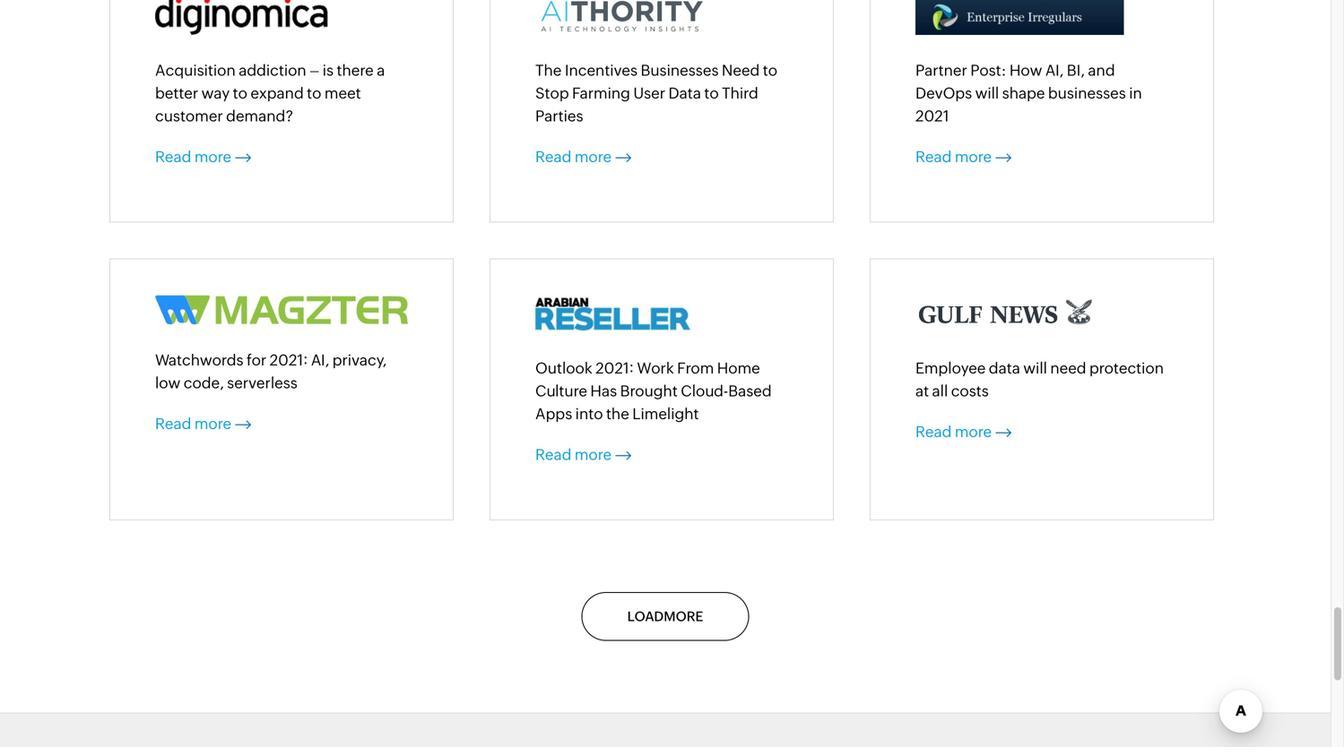 Task type: vqa. For each thing, say whether or not it's contained in the screenshot.
top AI,
yes



Task type: locate. For each thing, give the bounding box(es) containing it.
read more down 2021
[[916, 148, 992, 165]]

ai,
[[1046, 61, 1064, 79], [311, 351, 329, 369]]

zoho_general_pages image up incentives
[[535, 0, 709, 35]]

cloud-
[[681, 383, 728, 400]]

read more link for all
[[916, 423, 1012, 441]]

parties
[[535, 107, 583, 125]]

read down 2021
[[916, 148, 952, 165]]

ai, for privacy,
[[311, 351, 329, 369]]

ai, left bi,
[[1046, 61, 1064, 79]]

businesses
[[641, 61, 719, 79]]

from
[[677, 360, 714, 377]]

2021: inside watchwords for 2021: ai, privacy, low code, serverless
[[270, 351, 308, 369]]

farming
[[572, 84, 630, 102]]

1 vertical spatial ai,
[[311, 351, 329, 369]]

loadmore
[[627, 609, 704, 625]]

need
[[722, 61, 760, 79]]

2021
[[916, 107, 949, 125]]

read more link down "into"
[[535, 446, 631, 464]]

read down low
[[155, 415, 191, 433]]

customer
[[155, 107, 223, 125]]

read more for partner post: how ai, bi, and devops will shape businesses in 2021
[[916, 148, 992, 165]]

read down customer
[[155, 148, 191, 165]]

low
[[155, 374, 181, 392]]

more down customer
[[194, 148, 231, 165]]

apps
[[535, 405, 572, 423]]

zoho_general_pages image for data
[[916, 296, 1096, 333]]

brought
[[620, 383, 678, 400]]

read more for watchwords for 2021: ai, privacy, low code, serverless
[[155, 415, 231, 433]]

data
[[669, 84, 701, 102]]

ai, left privacy, at top left
[[311, 351, 329, 369]]

zoho_general_pages image
[[155, 0, 328, 35], [535, 0, 709, 35], [916, 0, 1124, 35], [155, 296, 408, 325], [535, 296, 709, 333], [916, 296, 1096, 333]]

zoho_general_pages image up work
[[535, 296, 709, 333]]

0 horizontal spatial 2021:
[[270, 351, 308, 369]]

2021:
[[270, 351, 308, 369], [596, 360, 634, 377]]

a
[[377, 61, 385, 79]]

meet
[[325, 84, 361, 102]]

zoho_general_pages image up data
[[916, 296, 1096, 333]]

will right data
[[1024, 360, 1047, 377]]

to down –
[[307, 84, 321, 102]]

outlook 2021: work from home culture has brought cloud-based apps into the limelight link
[[535, 360, 772, 423]]

there
[[337, 61, 374, 79]]

is
[[323, 61, 334, 79]]

0 vertical spatial ai,
[[1046, 61, 1064, 79]]

read down parties
[[535, 148, 572, 165]]

read more down parties
[[535, 148, 612, 165]]

to right way
[[233, 84, 248, 102]]

read more link down 2021
[[916, 148, 1012, 165]]

read more link
[[155, 148, 251, 165], [535, 148, 631, 165], [916, 148, 1012, 165], [155, 415, 251, 433], [916, 423, 1012, 441], [535, 446, 631, 464]]

more down devops
[[955, 148, 992, 165]]

to right need at the top of page
[[763, 61, 778, 79]]

read more
[[155, 148, 231, 165], [535, 148, 612, 165], [916, 148, 992, 165], [155, 415, 231, 433], [916, 423, 992, 441], [535, 446, 612, 464]]

partner
[[916, 61, 968, 79]]

2021: up has
[[596, 360, 634, 377]]

more down code,
[[194, 415, 231, 433]]

1 vertical spatial will
[[1024, 360, 1047, 377]]

will inside employee data will need protection at all costs
[[1024, 360, 1047, 377]]

read more link for devops
[[916, 148, 1012, 165]]

to
[[763, 61, 778, 79], [233, 84, 248, 102], [307, 84, 321, 102], [704, 84, 719, 102]]

read more link down costs
[[916, 423, 1012, 441]]

zoho_general_pages image up addiction on the left top
[[155, 0, 328, 35]]

and
[[1088, 61, 1115, 79]]

post:
[[971, 61, 1007, 79]]

read more down code,
[[155, 415, 231, 433]]

zoho_general_pages image for 2021:
[[535, 296, 709, 333]]

read down all
[[916, 423, 952, 441]]

the
[[606, 405, 629, 423]]

read more link for better
[[155, 148, 251, 165]]

will down post:
[[975, 84, 999, 102]]

watchwords for 2021: ai, privacy, low code, serverless
[[155, 351, 387, 392]]

ai, inside partner post: how ai, bi, and devops will shape businesses in 2021
[[1046, 61, 1064, 79]]

zoho_general_pages image up the how
[[916, 0, 1124, 35]]

read more down "into"
[[535, 446, 612, 464]]

1 horizontal spatial will
[[1024, 360, 1047, 377]]

read more link down customer
[[155, 148, 251, 165]]

privacy,
[[332, 351, 387, 369]]

1 horizontal spatial 2021:
[[596, 360, 634, 377]]

1 horizontal spatial ai,
[[1046, 61, 1064, 79]]

read more link down code,
[[155, 415, 251, 433]]

0 horizontal spatial ai,
[[311, 351, 329, 369]]

more down "into"
[[575, 446, 612, 464]]

incentives
[[565, 61, 638, 79]]

read down apps
[[535, 446, 572, 464]]

serverless
[[227, 374, 298, 392]]

costs
[[951, 383, 989, 400]]

need
[[1051, 360, 1087, 377]]

more
[[194, 148, 231, 165], [575, 148, 612, 165], [955, 148, 992, 165], [194, 415, 231, 433], [955, 423, 992, 441], [575, 446, 612, 464]]

2021: right for
[[270, 351, 308, 369]]

will
[[975, 84, 999, 102], [1024, 360, 1047, 377]]

more down parties
[[575, 148, 612, 165]]

read
[[155, 148, 191, 165], [535, 148, 572, 165], [916, 148, 952, 165], [155, 415, 191, 433], [916, 423, 952, 441], [535, 446, 572, 464]]

0 vertical spatial will
[[975, 84, 999, 102]]

read more link down parties
[[535, 148, 631, 165]]

expand
[[251, 84, 304, 102]]

0 horizontal spatial will
[[975, 84, 999, 102]]

watchwords for 2021: ai, privacy, low code, serverless link
[[155, 351, 387, 392]]

read more link for has
[[535, 446, 631, 464]]

zoho_general_pages image for addiction
[[155, 0, 328, 35]]

read more down customer
[[155, 148, 231, 165]]

bi,
[[1067, 61, 1085, 79]]

zoho_general_pages image for incentives
[[535, 0, 709, 35]]

ai, inside watchwords for 2021: ai, privacy, low code, serverless
[[311, 351, 329, 369]]

acquisition addiction – is there a better way to expand to meet customer demand? link
[[155, 61, 385, 125]]

zoho_general_pages image up for
[[155, 296, 408, 325]]

read more down all
[[916, 423, 992, 441]]

home
[[717, 360, 760, 377]]

better
[[155, 84, 198, 102]]

watchwords
[[155, 351, 244, 369]]

more down costs
[[955, 423, 992, 441]]

loadmore link
[[582, 593, 749, 642]]

how
[[1010, 61, 1043, 79]]



Task type: describe. For each thing, give the bounding box(es) containing it.
the
[[535, 61, 562, 79]]

partner post: how ai, bi, and devops will shape businesses in 2021
[[916, 61, 1142, 125]]

way
[[201, 84, 230, 102]]

demand?
[[226, 107, 294, 125]]

protection
[[1090, 360, 1164, 377]]

employee data will need protection at all costs
[[916, 360, 1164, 400]]

culture
[[535, 383, 587, 400]]

read for the incentives businesses need to stop farming user data to third parties
[[535, 148, 572, 165]]

read more for employee data will need protection at all costs
[[916, 423, 992, 441]]

will inside partner post: how ai, bi, and devops will shape businesses in 2021
[[975, 84, 999, 102]]

for
[[247, 351, 267, 369]]

all
[[932, 383, 948, 400]]

more for farming
[[575, 148, 612, 165]]

more for better
[[194, 148, 231, 165]]

2021: inside outlook 2021: work from home culture has brought cloud-based apps into the limelight
[[596, 360, 634, 377]]

zoho_general_pages image for post:
[[916, 0, 1124, 35]]

ai, for bi,
[[1046, 61, 1064, 79]]

more for has
[[575, 446, 612, 464]]

acquisition addiction – is there a better way to expand to meet customer demand?
[[155, 61, 385, 125]]

to right the data
[[704, 84, 719, 102]]

work
[[637, 360, 674, 377]]

addiction
[[239, 61, 306, 79]]

read more link for code,
[[155, 415, 251, 433]]

businesses
[[1048, 84, 1126, 102]]

outlook
[[535, 360, 593, 377]]

read for watchwords for 2021: ai, privacy, low code, serverless
[[155, 415, 191, 433]]

at
[[916, 383, 929, 400]]

more for code,
[[194, 415, 231, 433]]

third
[[722, 84, 759, 102]]

read more for acquisition addiction – is there a better way to expand to meet customer demand?
[[155, 148, 231, 165]]

has
[[591, 383, 617, 400]]

partner post: how ai, bi, and devops will shape businesses in 2021 link
[[916, 61, 1142, 125]]

data
[[989, 360, 1020, 377]]

zoho_general_pages image for for
[[155, 296, 408, 325]]

code,
[[184, 374, 224, 392]]

shape
[[1002, 84, 1045, 102]]

read for outlook 2021: work from home culture has brought cloud-based apps into the limelight
[[535, 446, 572, 464]]

user
[[634, 84, 666, 102]]

acquisition
[[155, 61, 236, 79]]

limelight
[[632, 405, 699, 423]]

into
[[575, 405, 603, 423]]

–
[[310, 61, 320, 79]]

read more for outlook 2021: work from home culture has brought cloud-based apps into the limelight
[[535, 446, 612, 464]]

read more for the incentives businesses need to stop farming user data to third parties
[[535, 148, 612, 165]]

more for all
[[955, 423, 992, 441]]

in
[[1129, 84, 1142, 102]]

read for acquisition addiction – is there a better way to expand to meet customer demand?
[[155, 148, 191, 165]]

read more link for farming
[[535, 148, 631, 165]]

devops
[[916, 84, 972, 102]]

more for devops
[[955, 148, 992, 165]]

the incentives businesses need to stop farming user data to third parties link
[[535, 61, 778, 125]]

the incentives businesses need to stop farming user data to third parties
[[535, 61, 778, 125]]

based
[[728, 383, 772, 400]]

employee data will need protection at all costs link
[[916, 360, 1164, 400]]

stop
[[535, 84, 569, 102]]

read for partner post: how ai, bi, and devops will shape businesses in 2021
[[916, 148, 952, 165]]

read for employee data will need protection at all costs
[[916, 423, 952, 441]]

employee
[[916, 360, 986, 377]]

outlook 2021: work from home culture has brought cloud-based apps into the limelight
[[535, 360, 772, 423]]



